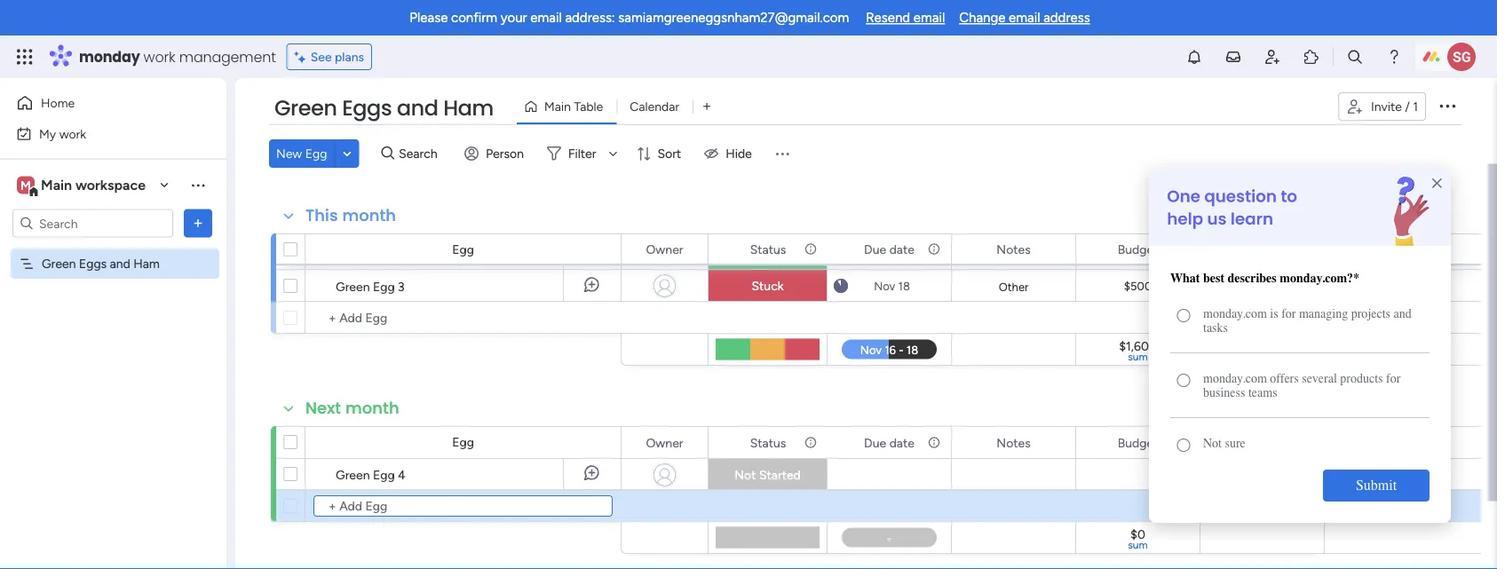 Task type: vqa. For each thing, say whether or not it's contained in the screenshot.
templates
no



Task type: describe. For each thing, give the bounding box(es) containing it.
month for next month
[[345, 397, 399, 420]]

done
[[753, 246, 782, 261]]

green left 4 on the bottom left of the page
[[336, 467, 370, 482]]

1 notes field from the top
[[992, 239, 1035, 259]]

search everything image
[[1346, 48, 1364, 66]]

filter
[[568, 146, 596, 161]]

main table button
[[517, 92, 616, 121]]

18
[[898, 279, 910, 293]]

sort
[[657, 146, 681, 161]]

nov for nov 18
[[874, 279, 895, 293]]

ham inside green eggs and ham field
[[443, 93, 494, 123]]

invite members image
[[1264, 48, 1281, 66]]

work for monday
[[143, 47, 175, 67]]

management
[[179, 47, 276, 67]]

notifications image
[[1185, 48, 1203, 66]]

Next month field
[[301, 397, 404, 420]]

invite / 1
[[1371, 99, 1418, 114]]

not
[[735, 467, 756, 483]]

budget for second budget field from the bottom of the page
[[1118, 242, 1158, 257]]

due for due date 'field' associated with 2nd column information image from the bottom of the page
[[864, 242, 886, 257]]

samiamgreeneggsnham27@gmail.com
[[618, 10, 849, 26]]

nov for nov 17
[[874, 247, 896, 261]]

egg for new egg
[[305, 146, 327, 161]]

notes for first 'notes' field from the bottom of the page
[[997, 435, 1031, 450]]

angle down image
[[343, 147, 351, 160]]

meeting
[[976, 248, 1019, 262]]

select product image
[[16, 48, 34, 66]]

$0
[[1130, 527, 1145, 542]]

home button
[[11, 89, 191, 117]]

4
[[398, 467, 406, 482]]

main table
[[544, 99, 603, 114]]

$1,000
[[1120, 247, 1156, 261]]

1
[[1413, 99, 1418, 114]]

add view image
[[703, 100, 711, 113]]

1 column information image from the top
[[804, 242, 818, 256]]

new egg button
[[269, 139, 334, 168]]

17
[[899, 247, 910, 261]]

invite
[[1371, 99, 1402, 114]]

see
[[311, 49, 332, 64]]

email for resend email
[[913, 10, 945, 26]]

change email address
[[959, 10, 1090, 26]]

green eggs and ham list box
[[0, 245, 226, 519]]

notes
[[1022, 248, 1051, 262]]

1 vertical spatial + add egg text field
[[313, 495, 613, 517]]

nov 18
[[874, 279, 910, 293]]

status for status field related to first column information icon from the bottom
[[750, 435, 786, 450]]

work for my
[[59, 126, 86, 141]]

help image
[[1385, 48, 1403, 66]]

next
[[305, 397, 341, 420]]

hide
[[726, 146, 752, 161]]

change
[[959, 10, 1005, 26]]

person button
[[457, 139, 534, 168]]

2 column information image from the top
[[927, 436, 941, 450]]

hide button
[[697, 139, 763, 168]]

person
[[486, 146, 524, 161]]

please
[[410, 10, 448, 26]]

due date field for second column information image from the top of the page
[[860, 433, 919, 452]]

$1,600 sum
[[1119, 338, 1157, 363]]

Search field
[[394, 141, 448, 166]]

please confirm your email address: samiamgreeneggsnham27@gmail.com
[[410, 10, 849, 26]]

/
[[1405, 99, 1410, 114]]

due for due date 'field' corresponding to second column information image from the top of the page
[[864, 435, 886, 450]]

calendar
[[630, 99, 679, 114]]

see plans
[[311, 49, 364, 64]]

2 column information image from the top
[[804, 436, 818, 450]]

2 notes field from the top
[[992, 433, 1035, 452]]

main for main table
[[544, 99, 571, 114]]

change email address link
[[959, 10, 1090, 26]]

my work button
[[11, 119, 191, 148]]

other
[[999, 280, 1029, 294]]

This month field
[[301, 204, 401, 227]]

eggs inside list box
[[79, 256, 107, 271]]

owner for this month
[[646, 242, 683, 257]]

due date field for 2nd column information image from the bottom of the page
[[860, 239, 919, 259]]

address:
[[565, 10, 615, 26]]

0 horizontal spatial options image
[[189, 214, 207, 232]]

new
[[276, 146, 302, 161]]

workspace selection element
[[17, 174, 148, 198]]



Task type: locate. For each thing, give the bounding box(es) containing it.
1 budget field from the top
[[1113, 239, 1163, 259]]

Due date field
[[860, 239, 919, 259], [860, 433, 919, 452]]

0 vertical spatial sum
[[1128, 350, 1148, 363]]

0 vertical spatial options image
[[1437, 95, 1458, 116]]

ham inside green eggs and ham list box
[[133, 256, 160, 271]]

0 vertical spatial green eggs and ham
[[274, 93, 494, 123]]

1 vertical spatial nov
[[874, 279, 895, 293]]

1 horizontal spatial main
[[544, 99, 571, 114]]

1 horizontal spatial ham
[[443, 93, 494, 123]]

1 vertical spatial work
[[59, 126, 86, 141]]

egg for green egg 3
[[373, 279, 395, 294]]

2 status from the top
[[750, 435, 786, 450]]

+ Add Egg text field
[[314, 307, 613, 329], [313, 495, 613, 517]]

2 date from the top
[[889, 435, 914, 450]]

month right this
[[342, 204, 396, 227]]

green eggs and ham inside list box
[[42, 256, 160, 271]]

0 vertical spatial owner
[[646, 242, 683, 257]]

eggs
[[342, 93, 392, 123], [79, 256, 107, 271]]

eggs inside field
[[342, 93, 392, 123]]

1 status field from the top
[[746, 239, 791, 259]]

email
[[530, 10, 562, 26], [913, 10, 945, 26], [1009, 10, 1040, 26]]

work inside "button"
[[59, 126, 86, 141]]

main inside button
[[544, 99, 571, 114]]

plans
[[335, 49, 364, 64]]

ham
[[443, 93, 494, 123], [133, 256, 160, 271]]

sum
[[1128, 350, 1148, 363], [1128, 539, 1148, 551]]

Notes field
[[992, 239, 1035, 259], [992, 433, 1035, 452]]

column information image
[[804, 242, 818, 256], [804, 436, 818, 450]]

status up not started
[[750, 435, 786, 450]]

green eggs and ham down search in workspace field
[[42, 256, 160, 271]]

green eggs and ham up v2 search icon
[[274, 93, 494, 123]]

Files field
[[1245, 239, 1279, 259], [1245, 433, 1279, 452]]

0 horizontal spatial main
[[41, 177, 72, 194]]

green
[[274, 93, 337, 123], [42, 256, 76, 271], [336, 279, 370, 294], [336, 467, 370, 482]]

main workspace
[[41, 177, 146, 194]]

0 horizontal spatial green eggs and ham
[[42, 256, 160, 271]]

$1,600
[[1119, 338, 1157, 353]]

month right next
[[345, 397, 399, 420]]

notes
[[997, 242, 1031, 257], [997, 435, 1031, 450]]

v2 search image
[[381, 144, 394, 164]]

and
[[397, 93, 438, 123], [110, 256, 130, 271]]

2 nov from the top
[[874, 279, 895, 293]]

stuck
[[752, 278, 784, 293]]

0 vertical spatial + add egg text field
[[314, 307, 613, 329]]

0 vertical spatial month
[[342, 204, 396, 227]]

option
[[0, 248, 226, 251]]

sum for $0
[[1128, 539, 1148, 551]]

date for due date 'field' corresponding to second column information image from the top of the page
[[889, 435, 914, 450]]

due date
[[864, 242, 914, 257], [864, 435, 914, 450]]

0 vertical spatial status field
[[746, 239, 791, 259]]

menu image
[[773, 145, 791, 162]]

0 vertical spatial status
[[750, 242, 786, 257]]

m
[[20, 178, 31, 193]]

1 vertical spatial due
[[864, 435, 886, 450]]

options image right 1
[[1437, 95, 1458, 116]]

this
[[305, 204, 338, 227]]

files for 1st files 'field'
[[1250, 242, 1275, 257]]

1 vertical spatial budget
[[1118, 435, 1158, 450]]

main
[[544, 99, 571, 114], [41, 177, 72, 194]]

1 vertical spatial date
[[889, 435, 914, 450]]

email right change
[[1009, 10, 1040, 26]]

your
[[501, 10, 527, 26]]

2 budget from the top
[[1118, 435, 1158, 450]]

0 vertical spatial budget field
[[1113, 239, 1163, 259]]

options image down workspace options icon
[[189, 214, 207, 232]]

2 email from the left
[[913, 10, 945, 26]]

1 vertical spatial status
[[750, 435, 786, 450]]

0 horizontal spatial work
[[59, 126, 86, 141]]

ham down search in workspace field
[[133, 256, 160, 271]]

owner
[[646, 242, 683, 257], [646, 435, 683, 450]]

sort button
[[629, 139, 692, 168]]

date
[[889, 242, 914, 257], [889, 435, 914, 450]]

2 notes from the top
[[997, 435, 1031, 450]]

0 vertical spatial notes field
[[992, 239, 1035, 259]]

not started
[[735, 467, 801, 483]]

work right monday
[[143, 47, 175, 67]]

owner field for next month
[[642, 433, 688, 452]]

0 vertical spatial eggs
[[342, 93, 392, 123]]

owner for next month
[[646, 435, 683, 450]]

0 vertical spatial column information image
[[804, 242, 818, 256]]

email right your
[[530, 10, 562, 26]]

2 status field from the top
[[746, 433, 791, 452]]

apps image
[[1303, 48, 1320, 66]]

0 vertical spatial work
[[143, 47, 175, 67]]

main inside workspace selection element
[[41, 177, 72, 194]]

nov 17
[[874, 247, 910, 261]]

green eggs and ham
[[274, 93, 494, 123], [42, 256, 160, 271]]

0 vertical spatial owner field
[[642, 239, 688, 259]]

0 horizontal spatial and
[[110, 256, 130, 271]]

nov left the 18
[[874, 279, 895, 293]]

1 vertical spatial due date field
[[860, 433, 919, 452]]

status up stuck
[[750, 242, 786, 257]]

1 horizontal spatial and
[[397, 93, 438, 123]]

column information image
[[927, 242, 941, 256], [927, 436, 941, 450]]

0 vertical spatial and
[[397, 93, 438, 123]]

1 vertical spatial files field
[[1245, 433, 1279, 452]]

$0 sum
[[1128, 527, 1148, 551]]

and down search in workspace field
[[110, 256, 130, 271]]

1 horizontal spatial work
[[143, 47, 175, 67]]

notes for first 'notes' field from the top of the page
[[997, 242, 1031, 257]]

invite / 1 button
[[1338, 92, 1426, 121]]

eggs down search in workspace field
[[79, 256, 107, 271]]

workspace
[[75, 177, 146, 194]]

month for this month
[[342, 204, 396, 227]]

egg for green egg 4
[[373, 467, 395, 482]]

1 budget from the top
[[1118, 242, 1158, 257]]

new egg
[[276, 146, 327, 161]]

main for main workspace
[[41, 177, 72, 194]]

2 files field from the top
[[1245, 433, 1279, 452]]

work right "my"
[[59, 126, 86, 141]]

owner field for this month
[[642, 239, 688, 259]]

green up new egg button
[[274, 93, 337, 123]]

this month
[[305, 204, 396, 227]]

resend email
[[866, 10, 945, 26]]

1 owner field from the top
[[642, 239, 688, 259]]

Owner field
[[642, 239, 688, 259], [642, 433, 688, 452]]

+ add egg text field down 3
[[314, 307, 613, 329]]

0 vertical spatial column information image
[[927, 242, 941, 256]]

sam green image
[[1447, 43, 1476, 71]]

my work
[[39, 126, 86, 141]]

1 vertical spatial owner
[[646, 435, 683, 450]]

2 files from the top
[[1250, 435, 1275, 450]]

resend
[[866, 10, 910, 26]]

+ add egg text field down 4 on the bottom left of the page
[[313, 495, 613, 517]]

status
[[750, 242, 786, 257], [750, 435, 786, 450]]

1 nov from the top
[[874, 247, 896, 261]]

0 vertical spatial due
[[864, 242, 886, 257]]

0 vertical spatial date
[[889, 242, 914, 257]]

1 due date from the top
[[864, 242, 914, 257]]

meeting notes
[[976, 248, 1051, 262]]

1 vertical spatial eggs
[[79, 256, 107, 271]]

0 vertical spatial due date
[[864, 242, 914, 257]]

month
[[342, 204, 396, 227], [345, 397, 399, 420]]

monday work management
[[79, 47, 276, 67]]

1 vertical spatial main
[[41, 177, 72, 194]]

see plans button
[[287, 44, 372, 70]]

green egg 4
[[336, 467, 406, 482]]

status for 2nd column information icon from the bottom of the page's status field
[[750, 242, 786, 257]]

budget for 1st budget field from the bottom
[[1118, 435, 1158, 450]]

1 vertical spatial budget field
[[1113, 433, 1163, 452]]

monday
[[79, 47, 140, 67]]

1 horizontal spatial green eggs and ham
[[274, 93, 494, 123]]

next month
[[305, 397, 399, 420]]

1 vertical spatial due date
[[864, 435, 914, 450]]

1 horizontal spatial email
[[913, 10, 945, 26]]

1 owner from the top
[[646, 242, 683, 257]]

main right workspace icon
[[41, 177, 72, 194]]

address
[[1043, 10, 1090, 26]]

2 due from the top
[[864, 435, 886, 450]]

3
[[398, 279, 405, 294]]

resend email link
[[866, 10, 945, 26]]

workspace options image
[[189, 176, 207, 194]]

0 horizontal spatial email
[[530, 10, 562, 26]]

1 due from the top
[[864, 242, 886, 257]]

workspace image
[[17, 175, 35, 195]]

my
[[39, 126, 56, 141]]

work
[[143, 47, 175, 67], [59, 126, 86, 141]]

1 status from the top
[[750, 242, 786, 257]]

2 owner from the top
[[646, 435, 683, 450]]

date for due date 'field' associated with 2nd column information image from the bottom of the page
[[889, 242, 914, 257]]

email for change email address
[[1009, 10, 1040, 26]]

3 email from the left
[[1009, 10, 1040, 26]]

green inside field
[[274, 93, 337, 123]]

filter button
[[540, 139, 624, 168]]

2 sum from the top
[[1128, 539, 1148, 551]]

egg inside button
[[305, 146, 327, 161]]

1 vertical spatial ham
[[133, 256, 160, 271]]

sum inside "$1,600 sum"
[[1128, 350, 1148, 363]]

1 vertical spatial month
[[345, 397, 399, 420]]

0 vertical spatial nov
[[874, 247, 896, 261]]

1 horizontal spatial options image
[[1437, 95, 1458, 116]]

0 horizontal spatial eggs
[[79, 256, 107, 271]]

1 sum from the top
[[1128, 350, 1148, 363]]

green down search in workspace field
[[42, 256, 76, 271]]

Search in workspace field
[[37, 213, 148, 234]]

nov left 17
[[874, 247, 896, 261]]

due date for due date 'field' associated with 2nd column information image from the bottom of the page
[[864, 242, 914, 257]]

0 horizontal spatial ham
[[133, 256, 160, 271]]

1 horizontal spatial eggs
[[342, 93, 392, 123]]

status field up stuck
[[746, 239, 791, 259]]

1 vertical spatial files
[[1250, 435, 1275, 450]]

$500
[[1124, 279, 1152, 293]]

home
[[41, 95, 75, 111]]

green egg 3
[[336, 279, 405, 294]]

0 vertical spatial due date field
[[860, 239, 919, 259]]

and inside list box
[[110, 256, 130, 271]]

files for 2nd files 'field' from the top of the page
[[1250, 435, 1275, 450]]

budget
[[1118, 242, 1158, 257], [1118, 435, 1158, 450]]

1 vertical spatial status field
[[746, 433, 791, 452]]

1 vertical spatial column information image
[[927, 436, 941, 450]]

1 files field from the top
[[1245, 239, 1279, 259]]

confirm
[[451, 10, 497, 26]]

1 vertical spatial column information image
[[804, 436, 818, 450]]

0 vertical spatial ham
[[443, 93, 494, 123]]

2 owner field from the top
[[642, 433, 688, 452]]

and inside field
[[397, 93, 438, 123]]

0 vertical spatial files field
[[1245, 239, 1279, 259]]

1 column information image from the top
[[927, 242, 941, 256]]

1 vertical spatial options image
[[189, 214, 207, 232]]

status field up not started
[[746, 433, 791, 452]]

green left 3
[[336, 279, 370, 294]]

Budget field
[[1113, 239, 1163, 259], [1113, 433, 1163, 452]]

1 date from the top
[[889, 242, 914, 257]]

egg
[[305, 146, 327, 161], [452, 242, 474, 257], [373, 279, 395, 294], [452, 435, 474, 450], [373, 467, 395, 482]]

nov
[[874, 247, 896, 261], [874, 279, 895, 293]]

ham up person 'popup button'
[[443, 93, 494, 123]]

email right "resend"
[[913, 10, 945, 26]]

1 vertical spatial sum
[[1128, 539, 1148, 551]]

1 vertical spatial and
[[110, 256, 130, 271]]

1 vertical spatial notes
[[997, 435, 1031, 450]]

1 due date field from the top
[[860, 239, 919, 259]]

green inside list box
[[42, 256, 76, 271]]

started
[[759, 467, 801, 483]]

sum for $1,600
[[1128, 350, 1148, 363]]

status field for 2nd column information icon from the bottom of the page
[[746, 239, 791, 259]]

1 notes from the top
[[997, 242, 1031, 257]]

1 vertical spatial notes field
[[992, 433, 1035, 452]]

and up the search field at the top left of page
[[397, 93, 438, 123]]

2 budget field from the top
[[1113, 433, 1163, 452]]

table
[[574, 99, 603, 114]]

options image
[[1437, 95, 1458, 116], [189, 214, 207, 232]]

main left table
[[544, 99, 571, 114]]

calendar button
[[616, 92, 693, 121]]

1 files from the top
[[1250, 242, 1275, 257]]

Status field
[[746, 239, 791, 259], [746, 433, 791, 452]]

inbox image
[[1224, 48, 1242, 66]]

due date for due date 'field' corresponding to second column information image from the top of the page
[[864, 435, 914, 450]]

green eggs and ham inside field
[[274, 93, 494, 123]]

1 email from the left
[[530, 10, 562, 26]]

arrow down image
[[602, 143, 624, 164]]

status field for first column information icon from the bottom
[[746, 433, 791, 452]]

1 vertical spatial green eggs and ham
[[42, 256, 160, 271]]

1 vertical spatial owner field
[[642, 433, 688, 452]]

0 vertical spatial notes
[[997, 242, 1031, 257]]

2 due date field from the top
[[860, 433, 919, 452]]

eggs up the angle down icon
[[342, 93, 392, 123]]

0 vertical spatial files
[[1250, 242, 1275, 257]]

due
[[864, 242, 886, 257], [864, 435, 886, 450]]

files
[[1250, 242, 1275, 257], [1250, 435, 1275, 450]]

2 horizontal spatial email
[[1009, 10, 1040, 26]]

0 vertical spatial main
[[544, 99, 571, 114]]

Green Eggs and Ham field
[[270, 93, 498, 123]]

2 due date from the top
[[864, 435, 914, 450]]

0 vertical spatial budget
[[1118, 242, 1158, 257]]



